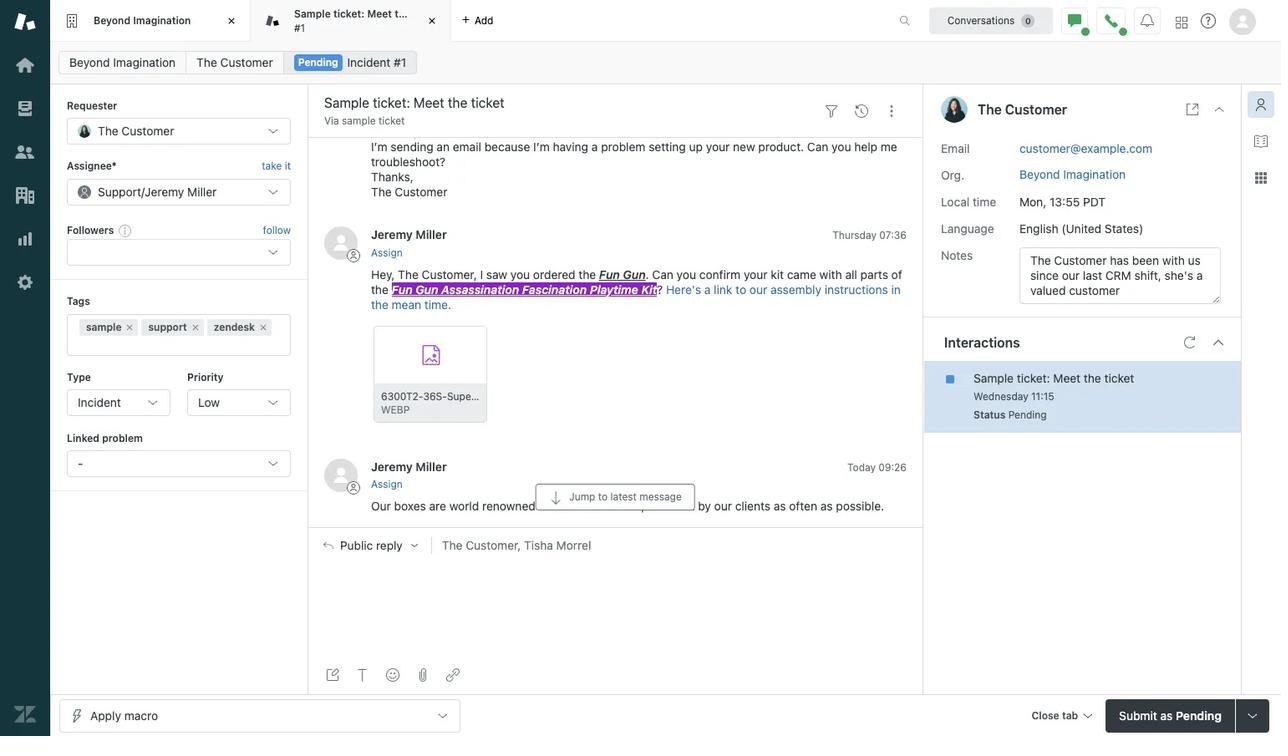 Task type: vqa. For each thing, say whether or not it's contained in the screenshot.
User is an agent Image
no



Task type: locate. For each thing, give the bounding box(es) containing it.
message
[[640, 491, 682, 503]]

0 vertical spatial our
[[750, 282, 767, 296]]

1 remove image from the left
[[125, 322, 135, 332]]

a right having
[[592, 140, 598, 154]]

as right often
[[821, 499, 833, 513]]

hide composer image
[[609, 521, 622, 534]]

the
[[197, 55, 217, 69], [978, 102, 1002, 117], [98, 124, 118, 138], [371, 185, 392, 199], [398, 267, 419, 281], [442, 538, 463, 552]]

0 horizontal spatial close image
[[223, 13, 240, 29]]

saw
[[486, 267, 507, 281]]

gun up kit
[[623, 267, 646, 281]]

customer, up time.
[[422, 267, 477, 281]]

a inside hi there, i'm sending an email because i'm having a problem setting up your new product. can you help me troubleshoot? thanks, the customer
[[592, 140, 598, 154]]

main element
[[0, 0, 50, 736]]

jeremy miller assign up the hey,
[[371, 228, 447, 259]]

.
[[646, 267, 649, 281]]

0 horizontal spatial incident
[[78, 395, 121, 409]]

problem down the incident popup button
[[102, 432, 143, 445]]

ticket inside sample ticket: meet the ticket #1
[[413, 8, 441, 20]]

i'm down the "hi"
[[371, 140, 387, 154]]

customer, down renowned
[[466, 538, 521, 552]]

1 horizontal spatial close image
[[424, 13, 440, 29]]

assignee*
[[67, 160, 117, 172]]

0 horizontal spatial pending
[[298, 56, 338, 69]]

1 horizontal spatial remove image
[[190, 322, 200, 332]]

1 vertical spatial problem
[[102, 432, 143, 445]]

take
[[262, 160, 282, 172]]

assign button for 2nd "jeremy miller" link
[[371, 477, 403, 492]]

2 vertical spatial beyond
[[1020, 167, 1060, 181]]

#1 inside sample ticket: meet the ticket #1
[[294, 21, 305, 34]]

the customer inside requester element
[[98, 124, 174, 138]]

2 horizontal spatial ticket
[[1104, 371, 1134, 385]]

2 vertical spatial imagination
[[1063, 167, 1126, 181]]

incident inside secondary element
[[347, 55, 391, 69]]

support
[[98, 185, 141, 199]]

beyond imagination link down beyond imagination tab
[[59, 51, 187, 74]]

1 horizontal spatial gun
[[623, 267, 646, 281]]

0 vertical spatial meet
[[367, 8, 392, 20]]

states)
[[1105, 221, 1144, 235]]

i'm left having
[[533, 140, 550, 154]]

assassination
[[441, 282, 519, 296]]

meet up the incident #1
[[367, 8, 392, 20]]

2 i'm from the left
[[533, 140, 550, 154]]

me
[[881, 140, 897, 154]]

gun
[[623, 267, 646, 281], [416, 282, 438, 296]]

1 horizontal spatial meet
[[1053, 371, 1081, 385]]

1 vertical spatial ticket:
[[1017, 371, 1050, 385]]

sample down the tags
[[86, 321, 122, 333]]

sample for sample ticket: meet the ticket wednesday 11:15 status pending
[[974, 371, 1014, 385]]

close image inside beyond imagination tab
[[223, 13, 240, 29]]

1 vertical spatial beyond imagination
[[69, 55, 176, 69]]

2 vertical spatial miller
[[416, 459, 447, 474]]

meet inside sample ticket: meet the ticket #1
[[367, 8, 392, 20]]

the down thanks,
[[371, 185, 392, 199]]

close tab button
[[1024, 699, 1099, 735]]

jeremy miller assign up boxes
[[371, 459, 447, 491]]

add
[[475, 14, 494, 26]]

by
[[698, 499, 711, 513]]

1 vertical spatial miller
[[416, 228, 447, 242]]

1 horizontal spatial you
[[677, 267, 696, 281]]

jeremy miller assign
[[371, 228, 447, 259], [371, 459, 447, 491]]

1 vertical spatial imagination
[[113, 55, 176, 69]]

the customer link
[[186, 51, 284, 74]]

link
[[714, 282, 732, 296]]

1 vertical spatial jeremy
[[371, 228, 413, 242]]

the inside secondary element
[[197, 55, 217, 69]]

1 horizontal spatial beyond imagination link
[[1020, 167, 1126, 181]]

1 horizontal spatial your
[[744, 267, 768, 281]]

0 horizontal spatial to
[[598, 491, 608, 503]]

ticket: up 11:15
[[1017, 371, 1050, 385]]

sample inside sample ticket: meet the ticket #1
[[294, 8, 331, 20]]

0 vertical spatial ticket:
[[333, 8, 365, 20]]

remove image
[[125, 322, 135, 332], [190, 322, 200, 332], [258, 322, 268, 332]]

avatar image up public
[[324, 459, 358, 492]]

1 vertical spatial the customer
[[978, 102, 1067, 117]]

miller for 2nd "jeremy miller" link
[[416, 459, 447, 474]]

views image
[[14, 98, 36, 120]]

add button
[[451, 0, 504, 41]]

conversationlabel log
[[308, 87, 924, 527]]

customer inside secondary element
[[220, 55, 273, 69]]

draft mode image
[[326, 669, 339, 682]]

close image
[[223, 13, 240, 29], [424, 13, 440, 29], [1213, 103, 1226, 116]]

in
[[891, 282, 901, 296]]

remove image right support
[[190, 322, 200, 332]]

fascination
[[522, 282, 587, 296]]

add link (cmd k) image
[[446, 669, 460, 682]]

1 vertical spatial your
[[744, 267, 768, 281]]

as left often
[[774, 499, 786, 513]]

0 vertical spatial incident
[[347, 55, 391, 69]]

hey,
[[371, 267, 395, 281]]

as right submit
[[1160, 708, 1173, 723]]

sample right via
[[342, 114, 376, 127]]

1 horizontal spatial ticket
[[413, 8, 441, 20]]

can
[[807, 140, 829, 154], [652, 267, 674, 281]]

Today 09:26 text field
[[848, 461, 907, 474]]

incident #1
[[347, 55, 406, 69]]

1 vertical spatial #1
[[394, 55, 406, 69]]

you up the fun gun assassination fascination playtime kit ?
[[510, 267, 530, 281]]

displays possible ticket submission types image
[[1246, 709, 1259, 723]]

to
[[736, 282, 746, 296], [598, 491, 608, 503]]

0 horizontal spatial i'm
[[371, 140, 387, 154]]

1 horizontal spatial #1
[[394, 55, 406, 69]]

pending down wednesday 11:15 text field
[[1008, 408, 1047, 421]]

pending inside sample ticket: meet the ticket wednesday 11:15 status pending
[[1008, 408, 1047, 421]]

pending left displays possible ticket submission types icon on the bottom of the page
[[1176, 708, 1222, 723]]

1 vertical spatial our
[[714, 499, 732, 513]]

close image left add popup button
[[424, 13, 440, 29]]

customer inside hi there, i'm sending an email because i'm having a problem setting up your new product. can you help me troubleshoot? thanks, the customer
[[395, 185, 448, 199]]

close
[[1032, 709, 1059, 722]]

Subject field
[[321, 93, 813, 113]]

assign button up the hey,
[[371, 245, 403, 261]]

1 horizontal spatial to
[[736, 282, 746, 296]]

2 vertical spatial ticket
[[1104, 371, 1134, 385]]

remove image left support
[[125, 322, 135, 332]]

fun up mean
[[392, 282, 413, 296]]

avatar image for 2nd "jeremy miller" link
[[324, 459, 358, 492]]

assign
[[371, 246, 403, 259], [371, 478, 403, 491]]

your
[[706, 140, 730, 154], [744, 267, 768, 281]]

ticket inside sample ticket: meet the ticket wednesday 11:15 status pending
[[1104, 371, 1134, 385]]

the right the hey,
[[398, 267, 419, 281]]

you up here's
[[677, 267, 696, 281]]

1 vertical spatial sample
[[86, 321, 122, 333]]

1 vertical spatial a
[[704, 282, 711, 296]]

incident inside popup button
[[78, 395, 121, 409]]

1 horizontal spatial incident
[[347, 55, 391, 69]]

the down requester
[[98, 124, 118, 138]]

remove image right zendesk at the left top
[[258, 322, 268, 332]]

followers
[[67, 224, 114, 236]]

reporting image
[[14, 228, 36, 250]]

to right link
[[736, 282, 746, 296]]

beyond
[[94, 14, 130, 27], [69, 55, 110, 69], [1020, 167, 1060, 181]]

public
[[340, 539, 373, 552]]

meet up 11:15
[[1053, 371, 1081, 385]]

assign button for second "jeremy miller" link from the bottom
[[371, 245, 403, 261]]

you left help
[[832, 140, 851, 154]]

jeremy inside "assignee*" element
[[145, 185, 184, 199]]

ticket
[[413, 8, 441, 20], [379, 114, 405, 127], [1104, 371, 1134, 385]]

incident button
[[67, 389, 170, 416]]

assign up our
[[371, 478, 403, 491]]

the right user icon
[[978, 102, 1002, 117]]

beyond imagination
[[94, 14, 191, 27], [69, 55, 176, 69], [1020, 167, 1126, 181]]

1 vertical spatial assign button
[[371, 477, 403, 492]]

2 horizontal spatial remove image
[[258, 322, 268, 332]]

our right by
[[714, 499, 732, 513]]

gun up time.
[[416, 282, 438, 296]]

0 horizontal spatial sample
[[294, 8, 331, 20]]

the inside button
[[442, 538, 463, 552]]

meet inside sample ticket: meet the ticket wednesday 11:15 status pending
[[1053, 371, 1081, 385]]

having
[[553, 140, 588, 154]]

customers image
[[14, 141, 36, 163]]

a left link
[[704, 282, 711, 296]]

close image right view more details image
[[1213, 103, 1226, 116]]

you
[[832, 140, 851, 154], [510, 267, 530, 281], [677, 267, 696, 281]]

1 vertical spatial to
[[598, 491, 608, 503]]

organizations image
[[14, 185, 36, 206]]

meet for sample ticket: meet the ticket #1
[[367, 8, 392, 20]]

2 vertical spatial jeremy
[[371, 459, 413, 474]]

0 vertical spatial avatar image
[[324, 227, 358, 260]]

2 jeremy miller assign from the top
[[371, 459, 447, 491]]

1 horizontal spatial sample
[[974, 371, 1014, 385]]

avatar image
[[324, 227, 358, 260], [324, 459, 358, 492]]

2 horizontal spatial pending
[[1176, 708, 1222, 723]]

follow button
[[263, 223, 291, 238]]

jeremy
[[145, 185, 184, 199], [371, 228, 413, 242], [371, 459, 413, 474]]

2 avatar image from the top
[[324, 459, 358, 492]]

1 vertical spatial ticket
[[379, 114, 405, 127]]

jeremy up our
[[371, 459, 413, 474]]

0 horizontal spatial remove image
[[125, 322, 135, 332]]

your right up
[[706, 140, 730, 154]]

3 remove image from the left
[[258, 322, 268, 332]]

assign up the hey,
[[371, 246, 403, 259]]

1 vertical spatial pending
[[1008, 408, 1047, 421]]

1 assign button from the top
[[371, 245, 403, 261]]

2 vertical spatial the customer
[[98, 124, 174, 138]]

1 vertical spatial customer,
[[466, 538, 521, 552]]

0 vertical spatial imagination
[[133, 14, 191, 27]]

today
[[848, 461, 876, 474]]

close tab
[[1032, 709, 1078, 722]]

1 vertical spatial avatar image
[[324, 459, 358, 492]]

can right product.
[[807, 140, 829, 154]]

low
[[198, 395, 220, 409]]

07:36
[[879, 229, 907, 242]]

0 vertical spatial your
[[706, 140, 730, 154]]

jump to latest message
[[569, 491, 682, 503]]

problem inside hi there, i'm sending an email because i'm having a problem setting up your new product. can you help me troubleshoot? thanks, the customer
[[601, 140, 646, 154]]

0 horizontal spatial the customer
[[98, 124, 174, 138]]

ticket: inside sample ticket: meet the ticket wednesday 11:15 status pending
[[1017, 371, 1050, 385]]

1 horizontal spatial a
[[704, 282, 711, 296]]

0 vertical spatial to
[[736, 282, 746, 296]]

notes
[[941, 248, 973, 262]]

pending left the incident #1
[[298, 56, 338, 69]]

incident down "type"
[[78, 395, 121, 409]]

setting
[[649, 140, 686, 154]]

0 horizontal spatial ticket
[[379, 114, 405, 127]]

of
[[891, 267, 902, 281]]

1 vertical spatial assign
[[371, 478, 403, 491]]

sample inside sample ticket: meet the ticket wednesday 11:15 status pending
[[974, 371, 1014, 385]]

0 vertical spatial sample
[[342, 114, 376, 127]]

close image inside tab
[[424, 13, 440, 29]]

jeremy miller link up the hey,
[[371, 228, 447, 242]]

1 horizontal spatial ticket:
[[1017, 371, 1050, 385]]

1 assign from the top
[[371, 246, 403, 259]]

your left kit
[[744, 267, 768, 281]]

incident for incident #1
[[347, 55, 391, 69]]

can up ?
[[652, 267, 674, 281]]

0 horizontal spatial ticket:
[[333, 8, 365, 20]]

take it
[[262, 160, 291, 172]]

incident
[[347, 55, 391, 69], [78, 395, 121, 409]]

2 remove image from the left
[[190, 322, 200, 332]]

notifications image
[[1141, 14, 1154, 27]]

1 horizontal spatial our
[[750, 282, 767, 296]]

2 vertical spatial pending
[[1176, 708, 1222, 723]]

0 vertical spatial miller
[[187, 185, 217, 199]]

miller up are on the bottom of the page
[[416, 459, 447, 474]]

you inside hi there, i'm sending an email because i'm having a problem setting up your new product. can you help me troubleshoot? thanks, the customer
[[832, 140, 851, 154]]

2 jeremy miller link from the top
[[371, 459, 447, 474]]

confirm
[[699, 267, 741, 281]]

you inside . can you confirm your kit came with all parts of the
[[677, 267, 696, 281]]

1 horizontal spatial sample
[[342, 114, 376, 127]]

are
[[429, 499, 446, 513]]

0 vertical spatial #1
[[294, 21, 305, 34]]

close image up 'the customer' link
[[223, 13, 240, 29]]

2 horizontal spatial you
[[832, 140, 851, 154]]

jeremy for second "jeremy miller" link from the bottom
[[371, 228, 413, 242]]

submit as pending
[[1119, 708, 1222, 723]]

1 vertical spatial gun
[[416, 282, 438, 296]]

jeremy miller link up boxes
[[371, 459, 447, 474]]

0 horizontal spatial our
[[714, 499, 732, 513]]

0 vertical spatial fun
[[599, 267, 620, 281]]

0 vertical spatial jeremy
[[145, 185, 184, 199]]

ticket: up the incident #1
[[333, 8, 365, 20]]

0 horizontal spatial #1
[[294, 21, 305, 34]]

0 horizontal spatial beyond imagination link
[[59, 51, 187, 74]]

1 horizontal spatial pending
[[1008, 408, 1047, 421]]

the down beyond imagination tab
[[197, 55, 217, 69]]

fun up playtime
[[599, 267, 620, 281]]

miller right /
[[187, 185, 217, 199]]

assign button up our
[[371, 477, 403, 492]]

2 assign button from the top
[[371, 477, 403, 492]]

1 vertical spatial jeremy miller assign
[[371, 459, 447, 491]]

meet for sample ticket: meet the ticket wednesday 11:15 status pending
[[1053, 371, 1081, 385]]

jeremy up the hey,
[[371, 228, 413, 242]]

beyond imagination inside secondary element
[[69, 55, 176, 69]]

0 vertical spatial pending
[[298, 56, 338, 69]]

0 vertical spatial assign
[[371, 246, 403, 259]]

#1
[[294, 21, 305, 34], [394, 55, 406, 69]]

jeremy miller link
[[371, 228, 447, 242], [371, 459, 447, 474]]

the down world
[[442, 538, 463, 552]]

0 vertical spatial gun
[[623, 267, 646, 281]]

0 vertical spatial problem
[[601, 140, 646, 154]]

1 vertical spatial fun
[[392, 282, 413, 296]]

public reply
[[340, 539, 403, 552]]

miller up time.
[[416, 228, 447, 242]]

1 horizontal spatial problem
[[601, 140, 646, 154]]

status
[[974, 408, 1006, 421]]

an
[[437, 140, 450, 154]]

miller inside "assignee*" element
[[187, 185, 217, 199]]

can inside . can you confirm your kit came with all parts of the
[[652, 267, 674, 281]]

0 vertical spatial sample
[[294, 8, 331, 20]]

tab
[[251, 0, 451, 42]]

1 avatar image from the top
[[324, 227, 358, 260]]

problem left setting
[[601, 140, 646, 154]]

0 vertical spatial jeremy miller link
[[371, 228, 447, 242]]

with
[[820, 267, 842, 281]]

our right link
[[750, 282, 767, 296]]

add attachment image
[[416, 669, 430, 682]]

1 i'm from the left
[[371, 140, 387, 154]]

playtime
[[590, 282, 638, 296]]

1 horizontal spatial can
[[807, 140, 829, 154]]

0 horizontal spatial gun
[[416, 282, 438, 296]]

mean
[[392, 297, 421, 311]]

close image for beyond imagination tab
[[223, 13, 240, 29]]

jeremy right support
[[145, 185, 184, 199]]

ticket: inside sample ticket: meet the ticket #1
[[333, 8, 365, 20]]

0 horizontal spatial can
[[652, 267, 674, 281]]

apps image
[[1254, 171, 1268, 185]]

0 vertical spatial can
[[807, 140, 829, 154]]

0 vertical spatial ticket
[[413, 8, 441, 20]]

clients
[[735, 499, 771, 513]]

problem
[[601, 140, 646, 154], [102, 432, 143, 445]]

incident down sample ticket: meet the ticket #1
[[347, 55, 391, 69]]

beyond imagination link up 13:55
[[1020, 167, 1126, 181]]

beyond inside secondary element
[[69, 55, 110, 69]]

to right jump
[[598, 491, 608, 503]]

0 vertical spatial assign button
[[371, 245, 403, 261]]

1 horizontal spatial fun
[[599, 267, 620, 281]]

avatar image right follow button
[[324, 227, 358, 260]]

button displays agent's chat status as online. image
[[1068, 14, 1081, 27]]

1 vertical spatial incident
[[78, 395, 121, 409]]

0 vertical spatial customer,
[[422, 267, 477, 281]]



Task type: describe. For each thing, give the bounding box(es) containing it.
the customer, tisha morrel button
[[431, 537, 924, 554]]

thursday
[[833, 229, 877, 242]]

all
[[845, 267, 857, 281]]

public reply button
[[308, 528, 431, 563]]

zendesk image
[[14, 704, 36, 725]]

1 vertical spatial beyond imagination link
[[1020, 167, 1126, 181]]

zendesk products image
[[1176, 16, 1188, 28]]

boxes
[[394, 499, 426, 513]]

tisha
[[524, 538, 553, 552]]

close image for tab containing sample ticket: meet the ticket
[[424, 13, 440, 29]]

time
[[973, 194, 996, 209]]

admin image
[[14, 272, 36, 293]]

latest
[[611, 491, 637, 503]]

sending
[[391, 140, 433, 154]]

kit
[[771, 267, 784, 281]]

thursday 07:36
[[833, 229, 907, 242]]

2 horizontal spatial close image
[[1213, 103, 1226, 116]]

beyond for top beyond imagination link
[[69, 55, 110, 69]]

the inside here's a link to our assembly instructions in the mean time.
[[371, 297, 389, 311]]

assignee* element
[[67, 179, 291, 205]]

ticket: for sample ticket: meet the ticket #1
[[333, 8, 365, 20]]

webp link
[[374, 326, 488, 423]]

up
[[689, 140, 703, 154]]

insert emojis image
[[386, 669, 399, 682]]

mon,
[[1020, 194, 1047, 209]]

secondary element
[[50, 46, 1281, 79]]

to inside button
[[598, 491, 608, 503]]

support / jeremy miller
[[98, 185, 217, 199]]

/
[[141, 185, 145, 199]]

support
[[148, 321, 187, 333]]

customer context image
[[1254, 98, 1268, 111]]

tab containing sample ticket: meet the ticket
[[251, 0, 451, 42]]

avatar image for second "jeremy miller" link from the bottom
[[324, 227, 358, 260]]

get help image
[[1201, 13, 1216, 28]]

hey, the customer, i saw you ordered the fun gun
[[371, 267, 646, 281]]

user image
[[941, 96, 968, 123]]

wednesday
[[974, 390, 1029, 402]]

ordered
[[533, 267, 575, 281]]

assembly
[[771, 282, 822, 296]]

jeremy for 2nd "jeremy miller" link
[[371, 459, 413, 474]]

jump to latest message button
[[536, 484, 695, 511]]

Wednesday 11:15 text field
[[974, 390, 1054, 402]]

remove image for zendesk
[[258, 322, 268, 332]]

mon, 13:55 pdt
[[1020, 194, 1106, 209]]

apply
[[90, 708, 121, 723]]

zendesk
[[214, 321, 255, 333]]

instructions
[[825, 282, 888, 296]]

thanks,
[[371, 170, 414, 184]]

possible.
[[836, 499, 884, 513]]

complimented
[[618, 499, 695, 513]]

your inside . can you confirm your kit came with all parts of the
[[744, 267, 768, 281]]

a inside here's a link to our assembly instructions in the mean time.
[[704, 282, 711, 296]]

to inside here's a link to our assembly instructions in the mean time.
[[736, 282, 746, 296]]

ticket actions image
[[885, 104, 898, 118]]

tabs tab list
[[50, 0, 882, 42]]

can inside hi there, i'm sending an email because i'm having a problem setting up your new product. can you help me troubleshoot? thanks, the customer
[[807, 140, 829, 154]]

via
[[324, 114, 339, 127]]

get started image
[[14, 54, 36, 76]]

time.
[[424, 297, 451, 311]]

local time
[[941, 194, 996, 209]]

english
[[1020, 221, 1059, 235]]

imagination inside secondary element
[[113, 55, 176, 69]]

miller for second "jeremy miller" link from the bottom
[[416, 228, 447, 242]]

sample for sample ticket: meet the ticket #1
[[294, 8, 331, 20]]

the customer, tisha morrel
[[442, 538, 591, 552]]

0 horizontal spatial fun
[[392, 282, 413, 296]]

the inside hi there, i'm sending an email because i'm having a problem setting up your new product. can you help me troubleshoot? thanks, the customer
[[371, 185, 392, 199]]

(united
[[1062, 221, 1102, 235]]

type
[[67, 371, 91, 383]]

1 jeremy miller assign from the top
[[371, 228, 447, 259]]

the inside sample ticket: meet the ticket #1
[[395, 8, 411, 20]]

ticket for sample ticket: meet the ticket wednesday 11:15 status pending
[[1104, 371, 1134, 385]]

here's a link to our assembly instructions in the mean time. link
[[371, 282, 901, 311]]

0 horizontal spatial problem
[[102, 432, 143, 445]]

linked problem
[[67, 432, 143, 445]]

zendesk support image
[[14, 11, 36, 33]]

via sample ticket
[[324, 114, 405, 127]]

conversations
[[947, 14, 1015, 26]]

customer inside requester element
[[122, 124, 174, 138]]

low button
[[187, 389, 291, 416]]

take it button
[[262, 158, 291, 175]]

events image
[[855, 104, 868, 118]]

pending inside secondary element
[[298, 56, 338, 69]]

requester
[[67, 99, 117, 112]]

#1 inside secondary element
[[394, 55, 406, 69]]

2 vertical spatial beyond imagination
[[1020, 167, 1126, 181]]

1 jeremy miller link from the top
[[371, 228, 447, 242]]

troubleshoot?
[[371, 155, 446, 169]]

customer, inside "conversationlabel" log
[[422, 267, 477, 281]]

view more details image
[[1186, 103, 1199, 116]]

fun gun assassination fascination playtime kit ?
[[392, 282, 666, 296]]

reply
[[376, 539, 403, 552]]

our inside here's a link to our assembly instructions in the mean time.
[[750, 282, 767, 296]]

here's
[[666, 282, 701, 296]]

apply macro
[[90, 708, 158, 723]]

webp
[[381, 403, 410, 416]]

the inside requester element
[[98, 124, 118, 138]]

remove image for sample
[[125, 322, 135, 332]]

should
[[562, 499, 598, 513]]

org.
[[941, 168, 964, 182]]

the inside sample ticket: meet the ticket wednesday 11:15 status pending
[[1084, 371, 1101, 385]]

the customer inside secondary element
[[197, 55, 273, 69]]

2 horizontal spatial the customer
[[978, 102, 1067, 117]]

The Customer has been with us since our last CRM shift, she's a valued customer text field
[[1020, 247, 1221, 304]]

there,
[[386, 125, 417, 139]]

Thursday 07:36 text field
[[833, 229, 907, 242]]

remove image for support
[[190, 322, 200, 332]]

info on adding followers image
[[119, 224, 132, 237]]

our boxes are world renowned and should be complimented by our clients as often as possible.
[[371, 499, 884, 513]]

our
[[371, 499, 391, 513]]

-
[[78, 457, 83, 471]]

ticket: for sample ticket: meet the ticket wednesday 11:15 status pending
[[1017, 371, 1050, 385]]

. can you confirm your kit came with all parts of the
[[371, 267, 902, 296]]

world
[[449, 499, 479, 513]]

often
[[789, 499, 817, 513]]

2 horizontal spatial as
[[1160, 708, 1173, 723]]

1 horizontal spatial as
[[821, 499, 833, 513]]

13:55
[[1050, 194, 1080, 209]]

your inside hi there, i'm sending an email because i'm having a problem setting up your new product. can you help me troubleshoot? thanks, the customer
[[706, 140, 730, 154]]

beyond inside tab
[[94, 14, 130, 27]]

be
[[601, 499, 615, 513]]

tab
[[1062, 709, 1078, 722]]

new
[[733, 140, 755, 154]]

help
[[854, 140, 878, 154]]

hi there, i'm sending an email because i'm having a problem setting up your new product. can you help me troubleshoot? thanks, the customer
[[371, 125, 897, 199]]

requester element
[[67, 118, 291, 145]]

linked problem element
[[67, 451, 291, 478]]

filter image
[[825, 104, 838, 118]]

0 vertical spatial beyond imagination link
[[59, 51, 187, 74]]

sample ticket: meet the ticket #1
[[294, 8, 441, 34]]

the inside . can you confirm your kit came with all parts of the
[[371, 282, 389, 296]]

and
[[539, 499, 559, 513]]

0 horizontal spatial sample
[[86, 321, 122, 333]]

kit
[[641, 282, 657, 296]]

parts
[[861, 267, 888, 281]]

email
[[941, 141, 970, 155]]

linked
[[67, 432, 99, 445]]

format text image
[[356, 669, 369, 682]]

2 assign from the top
[[371, 478, 403, 491]]

beyond imagination tab
[[50, 0, 251, 42]]

product.
[[758, 140, 804, 154]]

0 horizontal spatial you
[[510, 267, 530, 281]]

local
[[941, 194, 970, 209]]

followers element
[[67, 239, 291, 266]]

customer, inside the customer, tisha morrel button
[[466, 538, 521, 552]]

beyond for the bottommost beyond imagination link
[[1020, 167, 1060, 181]]

here's a link to our assembly instructions in the mean time.
[[371, 282, 901, 311]]

macro
[[124, 708, 158, 723]]

it
[[285, 160, 291, 172]]

beyond imagination inside tab
[[94, 14, 191, 27]]

0 horizontal spatial as
[[774, 499, 786, 513]]

language
[[941, 221, 994, 235]]

customer@example.com
[[1020, 141, 1153, 155]]

ticket for sample ticket: meet the ticket #1
[[413, 8, 441, 20]]

submit
[[1119, 708, 1157, 723]]

knowledge image
[[1254, 135, 1268, 148]]

pdt
[[1083, 194, 1106, 209]]

priority
[[187, 371, 223, 383]]

incident for incident
[[78, 395, 121, 409]]

today 09:26
[[848, 461, 907, 474]]

imagination inside tab
[[133, 14, 191, 27]]



